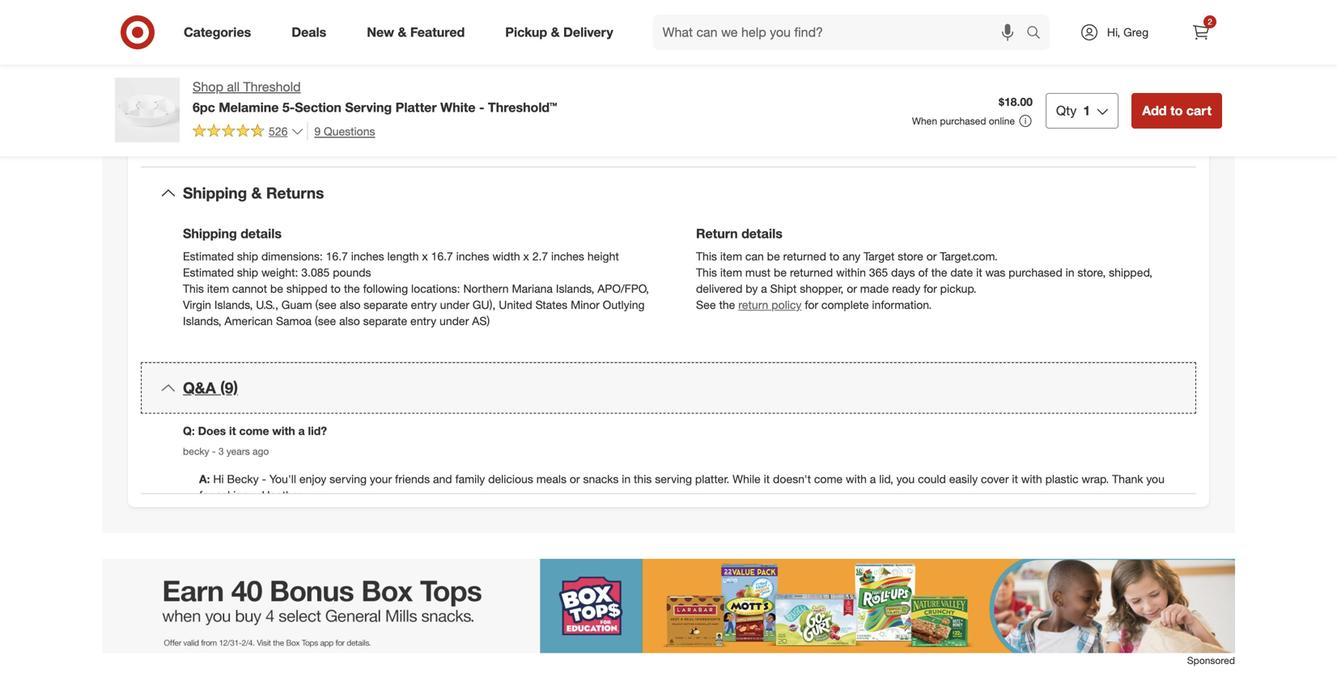 Task type: locate. For each thing, give the bounding box(es) containing it.
islands, up american
[[214, 172, 253, 186]]

not helpful  (0)
[[386, 475, 447, 487], [342, 621, 403, 634]]

0 vertical spatial ship
[[237, 123, 258, 137]]

years up support
[[251, 378, 274, 391]]

0 horizontal spatial &
[[251, 58, 262, 76]]

purchased right was
[[1009, 139, 1063, 153]]

not down the bowl
[[342, 621, 358, 634]]

1 shipping from the top
[[183, 58, 247, 76]]

u.s.,
[[256, 172, 278, 186]]

1 vertical spatial helpful  (0) button
[[332, 474, 376, 488]]

3 inside hi becky - you'll enjoy serving your friends and family delicious meals or snacks in this serving platter. while it doesn't come with a lid, you could easily cover it with plastic wrap. thank you for asking. - heather heather - 3 years ago target staff support
[[243, 378, 248, 391]]

for inside hi becky - you'll enjoy serving your friends and family delicious meals or snacks in this serving platter. while it doesn't come with a lid, you could easily cover it with plastic wrap. thank you for asking. - heather heather - 3 years ago target staff support
[[199, 362, 213, 376]]

to inside button
[[1171, 103, 1183, 118]]

helpful for the
[[404, 475, 433, 487]]

q: inside "q: how much does each container hold? example: 1 cup, 1/2 cup. amandak - 5 years ago"
[[183, 557, 195, 571]]

3 a: from the top
[[199, 605, 210, 619]]

1 entry from the top
[[411, 172, 437, 186]]

helpful down the bowl
[[361, 621, 390, 634]]

1 vertical spatial report button
[[413, 621, 443, 634]]

helpful down "go"
[[332, 475, 363, 487]]

1 estimated from the top
[[183, 123, 234, 137]]

report button up portion
[[413, 621, 443, 634]]

0 vertical spatial 18
[[402, 605, 415, 619]]

0 vertical spatial helpful
[[404, 475, 433, 487]]

shipping inside 'shipping & returns' dropdown button
[[183, 58, 247, 76]]

or down within
[[847, 155, 857, 169]]

2 a: from the top
[[199, 459, 210, 473]]

0 vertical spatial cannot
[[232, 155, 267, 169]]

0 vertical spatial this
[[634, 346, 652, 360]]

lid,
[[879, 346, 893, 360]]

0 vertical spatial target
[[864, 123, 895, 137]]

1 horizontal spatial purchased
[[1009, 139, 1063, 153]]

heather down you'll
[[262, 362, 302, 376]]

come inside q: does it come with a lid? becky - 3 years ago
[[239, 298, 269, 312]]

really
[[502, 459, 528, 473]]

it right while
[[764, 346, 770, 360]]

and
[[433, 346, 452, 360], [589, 459, 608, 473], [458, 605, 478, 619]]

under down locations:
[[440, 172, 470, 186]]

ago
[[253, 319, 269, 331], [277, 378, 293, 391], [267, 435, 283, 447], [306, 475, 323, 487], [269, 578, 285, 590], [263, 621, 279, 634]]

shipping for shipping & returns
[[183, 58, 247, 76]]

1 horizontal spatial is
[[975, 645, 983, 659]]

report button down which
[[456, 474, 487, 488]]

question.
[[319, 645, 365, 659]]

1 vertical spatial be
[[774, 139, 787, 153]]

helpful down dishwasher.
[[404, 475, 433, 487]]

a: left "i"
[[199, 419, 210, 433]]

the
[[368, 645, 387, 659]]

ounces. left in
[[655, 605, 695, 619]]

for
[[924, 155, 937, 169], [199, 362, 213, 376], [1070, 645, 1084, 659], [239, 661, 252, 675]]

in
[[1066, 139, 1075, 153], [622, 346, 631, 360], [362, 459, 371, 473]]

2 horizontal spatial to
[[1171, 103, 1183, 118]]

16.7 down white
[[431, 123, 453, 137]]

hi inside hi becky - you'll enjoy serving your friends and family delicious meals or snacks in this serving platter. while it doesn't come with a lid, you could easily cover it with plastic wrap. thank you for asking. - heather heather - 3 years ago target staff support
[[213, 346, 224, 360]]

- right by!
[[321, 661, 326, 675]]

years inside hi becky - you'll enjoy serving your friends and family delicious meals or snacks in this serving platter. while it doesn't come with a lid, you could easily cover it with plastic wrap. thank you for asking. - heather heather - 3 years ago target staff support
[[251, 378, 274, 391]]

&
[[398, 24, 407, 40], [551, 24, 560, 40], [251, 58, 262, 76]]

0 vertical spatial helpful
[[293, 435, 324, 447]]

a: left it
[[199, 459, 210, 473]]

image of 6pc melamine 5-section serving platter white - threshold™ image
[[115, 78, 180, 142]]

ship
[[237, 123, 258, 137], [237, 139, 258, 153]]

1 vertical spatial helpful  (0)
[[332, 475, 376, 487]]

come right does
[[239, 298, 269, 312]]

0 horizontal spatial or
[[570, 346, 580, 360]]

x right "length" on the top left of the page
[[422, 123, 428, 137]]

with left lid?
[[272, 298, 295, 312]]

you'll
[[269, 346, 296, 360]]

& inside new & featured link
[[398, 24, 407, 40]]

new & featured link
[[353, 15, 485, 50]]

2 ship from the top
[[237, 139, 258, 153]]

0 horizontal spatial target
[[199, 395, 226, 408]]

family
[[455, 346, 485, 360]]

any
[[843, 123, 861, 137], [1115, 645, 1133, 659]]

report for outside
[[413, 621, 443, 634]]

1 horizontal spatial helpful
[[404, 475, 433, 487]]

the left the date
[[931, 139, 947, 153]]

and left our
[[589, 459, 608, 473]]

ounces.
[[655, 605, 695, 619], [758, 605, 798, 619]]

0 vertical spatial not helpful  (0) button
[[386, 474, 447, 488]]

northern
[[463, 155, 509, 169]]

cannot right lid
[[308, 459, 343, 473]]

0 horizontal spatial 1
[[457, 557, 464, 571]]

9 questions link
[[307, 122, 375, 141]]

1 vertical spatial heather
[[199, 378, 234, 391]]

serving left your
[[330, 346, 367, 360]]

not helpful  (0) down dishwasher.
[[386, 475, 447, 487]]

3 inches from the left
[[551, 123, 584, 137]]

holds right the bowl
[[372, 605, 399, 619]]

1 vertical spatial purchased
[[1009, 139, 1063, 153]]

inches down white
[[456, 123, 489, 137]]

in right snacks
[[622, 346, 631, 360]]

for left asking.
[[199, 362, 213, 376]]

- right becky
[[212, 319, 216, 331]]

1 vertical spatial target
[[199, 395, 226, 408]]

portion
[[426, 645, 463, 659]]

when
[[912, 115, 937, 127]]

shipping up shop
[[183, 58, 247, 76]]

or inside hi becky - you'll enjoy serving your friends and family delicious meals or snacks in this serving platter. while it doesn't come with a lid, you could easily cover it with plastic wrap. thank you for asking. - heather heather - 3 years ago target staff support
[[570, 346, 580, 360]]

in right "go"
[[362, 459, 371, 473]]

(0) down a: i too wish it came with a lid!  please update the design?
[[326, 435, 337, 447]]

1 vertical spatial not helpful  (0) button
[[342, 621, 403, 634]]

q: for q: does it come with a lid?
[[183, 298, 195, 312]]

cart
[[1187, 103, 1212, 118]]

& right "new"
[[398, 24, 407, 40]]

& inside 'shipping & returns' dropdown button
[[251, 58, 262, 76]]

1 horizontal spatial months
[[271, 475, 304, 487]]

helpful  (0) up lid
[[293, 435, 337, 447]]

2 vertical spatial helpful  (0)
[[289, 621, 333, 634]]

this inside hi amandak - great question. the center portion of this stylish serving platter holds 18 ounces with each of the four outside portions holding 29. this is the perfect item for most any party. thanks for stopping by! - missy
[[950, 645, 971, 659]]

each right does
[[288, 557, 314, 571]]

1 q: from the top
[[183, 298, 195, 312]]

x
[[422, 123, 428, 137], [523, 123, 529, 137]]

years right "5"
[[243, 578, 266, 590]]

2 horizontal spatial serving
[[655, 346, 692, 360]]

2 horizontal spatial in
[[1066, 139, 1075, 153]]

0 vertical spatial to
[[1171, 103, 1183, 118]]

purchased inside this item can be returned to any target store or target.com. this item must be returned within 365 days of the date it was purchased in store, shipped, delivered by a shipt shopper, or made ready for pickup.
[[1009, 139, 1063, 153]]

come inside hi becky - you'll enjoy serving your friends and family delicious meals or snacks in this serving platter. while it doesn't come with a lid, you could easily cover it with plastic wrap. thank you for asking. - heather heather - 3 years ago target staff support
[[814, 346, 843, 360]]

length
[[387, 123, 419, 137]]

1 horizontal spatial any
[[1115, 645, 1133, 659]]

1 vertical spatial not
[[342, 621, 358, 634]]

526 link
[[193, 122, 304, 142]]

2 q: from the top
[[183, 557, 195, 571]]

4 for amandak
[[229, 621, 234, 634]]

outside right four
[[805, 645, 843, 659]]

0 horizontal spatial 4
[[229, 621, 234, 634]]

be right can
[[767, 123, 780, 137]]

1 horizontal spatial to
[[830, 123, 840, 137]]

& inside pickup & delivery link
[[551, 24, 560, 40]]

- right white
[[479, 99, 484, 115]]

for inside this item can be returned to any target store or target.com. this item must be returned within 365 days of the date it was purchased in store, shipped, delivered by a shipt shopper, or made ready for pickup.
[[924, 155, 937, 169]]

serving right stylish at left bottom
[[535, 645, 572, 659]]

1 vertical spatial q:
[[183, 557, 195, 571]]

categories link
[[170, 15, 271, 50]]

0 horizontal spatial x
[[422, 123, 428, 137]]

add to cart button
[[1132, 93, 1222, 129]]

4
[[263, 475, 268, 487], [229, 621, 234, 634]]

2 horizontal spatial inches
[[551, 123, 584, 137]]

of left four
[[750, 645, 760, 659]]

to for this item can be returned to any target store or target.com. this item must be returned within 365 days of the date it was purchased in store, shipped, delivered by a shipt shopper, or made ready for pickup.
[[830, 123, 840, 137]]

(see down the this item cannot be shipped to the following locations: at the top left of page
[[315, 172, 337, 186]]

1 vertical spatial 18
[[642, 645, 654, 659]]

1 vertical spatial under
[[440, 188, 469, 202]]

1 ship from the top
[[237, 123, 258, 137]]

0 vertical spatial ounces
[[418, 605, 455, 619]]

does,
[[223, 459, 251, 473]]

you
[[897, 346, 915, 360], [1147, 346, 1165, 360]]

1 vertical spatial 1
[[457, 557, 464, 571]]

0 vertical spatial purchased
[[940, 115, 986, 127]]

under left as)
[[440, 188, 469, 202]]

1 you from the left
[[897, 346, 915, 360]]

0 horizontal spatial ounces
[[418, 605, 455, 619]]

0 vertical spatial amandak
[[183, 578, 226, 590]]

4 a: from the top
[[199, 645, 213, 659]]

0 horizontal spatial this
[[479, 645, 497, 659]]

2 shipping from the top
[[183, 99, 237, 115]]

1 horizontal spatial cannot
[[308, 459, 343, 473]]

all
[[227, 79, 240, 95]]

shipping & returns
[[183, 58, 324, 76]]

5
[[235, 578, 240, 590]]

target up 365
[[864, 123, 895, 137]]

1 vertical spatial cannot
[[308, 459, 343, 473]]

this inside hi becky - you'll enjoy serving your friends and family delicious meals or snacks in this serving platter. while it doesn't come with a lid, you could easily cover it with plastic wrap. thank you for asking. - heather heather - 3 years ago target staff support
[[634, 346, 652, 360]]

1 vertical spatial this
[[479, 645, 497, 659]]

0 vertical spatial 4
[[263, 475, 268, 487]]

with
[[272, 298, 295, 312], [846, 346, 867, 360], [1021, 346, 1042, 360], [306, 419, 327, 433], [698, 645, 719, 659]]

18 down 29
[[642, 645, 654, 659]]

in inside hi becky - you'll enjoy serving your friends and family delicious meals or snacks in this serving platter. while it doesn't come with a lid, you could easily cover it with plastic wrap. thank you for asking. - heather heather - 3 years ago target staff support
[[622, 346, 631, 360]]

by
[[746, 155, 758, 169]]

heather down asking.
[[199, 378, 234, 391]]

or
[[927, 123, 937, 137], [847, 155, 857, 169], [570, 346, 580, 360]]

a inside q: does it come with a lid? becky - 3 years ago
[[298, 298, 305, 312]]

3 up staff
[[243, 378, 248, 391]]

0 vertical spatial in
[[1066, 139, 1075, 153]]

2 horizontal spatial or
[[927, 123, 937, 137]]

returns
[[266, 58, 324, 76]]

1 horizontal spatial ounces.
[[758, 605, 798, 619]]

1 vertical spatial months
[[271, 475, 304, 487]]

heather
[[262, 362, 302, 376], [199, 378, 234, 391]]

0 vertical spatial any
[[843, 123, 861, 137]]

with down in
[[698, 645, 719, 659]]

0 vertical spatial hi
[[213, 346, 224, 360]]

when purchased online
[[912, 115, 1015, 127]]

18 inside hi amandak - great question. the center portion of this stylish serving platter holds 18 ounces with each of the four outside portions holding 29. this is the perfect item for most any party. thanks for stopping by! - missy
[[642, 645, 654, 659]]

4 right bsg
[[229, 621, 234, 634]]

any up within
[[843, 123, 861, 137]]

while
[[733, 346, 761, 360]]

returned
[[783, 123, 826, 137], [790, 139, 833, 153]]

1 horizontal spatial 16.7
[[431, 123, 453, 137]]

526
[[269, 124, 288, 138]]

(see
[[315, 172, 337, 186], [315, 188, 336, 202]]

2.7
[[532, 123, 548, 137]]

3 down does
[[218, 319, 224, 331]]

helpful down came
[[293, 435, 324, 447]]

& for shipping
[[251, 58, 262, 76]]

it
[[213, 459, 220, 473]]

a: up bsg
[[199, 605, 210, 619]]

1 horizontal spatial inches
[[456, 123, 489, 137]]

this inside hi amandak - great question. the center portion of this stylish serving platter holds 18 ounces with each of the four outside portions holding 29. this is the perfect item for most any party. thanks for stopping by! - missy
[[479, 645, 497, 659]]

0 horizontal spatial 16.7
[[326, 123, 348, 137]]

0 vertical spatial shipping
[[183, 58, 247, 76]]

0 vertical spatial report
[[585, 2, 620, 17]]

any inside this item can be returned to any target store or target.com. this item must be returned within 365 days of the date it was purchased in store, shipped, delivered by a shipt shopper, or made ready for pickup.
[[843, 123, 861, 137]]

it right does
[[229, 298, 236, 312]]

helpful for ounces
[[361, 621, 390, 634]]

0 horizontal spatial is
[[490, 459, 498, 473]]

amandak inside "q: how much does each container hold? example: 1 cup, 1/2 cup. amandak - 5 years ago"
[[183, 578, 226, 590]]

bowls
[[581, 605, 611, 619]]

it right the wish
[[265, 419, 271, 433]]

not
[[386, 475, 402, 487], [342, 621, 358, 634]]

0 horizontal spatial cannot
[[232, 155, 267, 169]]

wrap.
[[1082, 346, 1109, 360]]

1 horizontal spatial in
[[622, 346, 631, 360]]

any right most
[[1115, 645, 1133, 659]]

0 horizontal spatial to
[[331, 155, 341, 169]]

2 vertical spatial and
[[458, 605, 478, 619]]

1 vertical spatial report
[[456, 475, 487, 487]]

1
[[1083, 103, 1091, 118], [457, 557, 464, 571]]

you right lid,
[[897, 346, 915, 360]]

0 vertical spatial under
[[440, 172, 470, 186]]

0 vertical spatial months
[[232, 435, 264, 447]]

months
[[232, 435, 264, 447], [271, 475, 304, 487]]

be up the shipt
[[774, 139, 787, 153]]

to inside this item can be returned to any target store or target.com. this item must be returned within 365 days of the date it was purchased in store, shipped, delivered by a shipt shopper, or made ready for pickup.
[[830, 123, 840, 137]]

helpful  (0) button up lid
[[293, 434, 337, 448]]

q: inside q: does it come with a lid? becky - 3 years ago
[[183, 298, 195, 312]]

1 hi from the top
[[213, 346, 224, 360]]

0 horizontal spatial helpful
[[361, 621, 390, 634]]

16.7 right 9
[[326, 123, 348, 137]]

2 horizontal spatial each
[[722, 645, 747, 659]]

cannot up u.s.,
[[232, 155, 267, 169]]

this item cannot be shipped to the following locations:
[[183, 155, 460, 169]]

is left really at the bottom of the page
[[490, 459, 498, 473]]

1 horizontal spatial target
[[864, 123, 895, 137]]

11
[[218, 435, 229, 447]]

0 vertical spatial be
[[767, 123, 780, 137]]

1 right qty
[[1083, 103, 1091, 118]]

1 a: from the top
[[199, 419, 210, 433]]

new
[[367, 24, 394, 40]]

target up "i"
[[199, 395, 226, 408]]

helpful  (0) down middle
[[289, 621, 333, 634]]

pickup & delivery
[[505, 24, 613, 40]]

0 vertical spatial also
[[340, 172, 361, 186]]

2 link
[[1183, 15, 1219, 50]]

q: left how
[[183, 557, 195, 571]]

hi for becky
[[213, 346, 224, 360]]

3 hi from the top
[[213, 645, 224, 659]]

0 horizontal spatial and
[[433, 346, 452, 360]]

of up stylish at left bottom
[[509, 605, 518, 619]]

in
[[698, 605, 707, 619]]

helpful  (0) button
[[293, 434, 337, 448], [332, 474, 376, 488], [289, 621, 333, 634]]

doesn't
[[773, 346, 811, 360]]

this
[[634, 346, 652, 360], [479, 645, 497, 659]]

report down which
[[456, 475, 487, 487]]

not helpful  (0) button for the
[[386, 474, 447, 488]]

it left was
[[976, 139, 982, 153]]

estimated up virgin
[[183, 139, 234, 153]]

1 vertical spatial in
[[622, 346, 631, 360]]

search
[[1019, 26, 1058, 42]]

1 left cup,
[[457, 557, 464, 571]]

0 horizontal spatial you
[[897, 346, 915, 360]]

outlying
[[603, 172, 645, 186]]

shipping details estimated ship dimensions: 16.7 inches length x 16.7 inches width x 2.7 inches height estimated ship weight: 3.085
[[183, 99, 619, 153]]

3
[[218, 319, 224, 331], [243, 378, 248, 391]]

easily
[[949, 346, 978, 360]]

2 vertical spatial helpful  (0) button
[[289, 621, 333, 634]]

1 ounces. from the left
[[655, 605, 695, 619]]

q: for q: how much does each container hold? example: 1 cup, 1/2 cup.
[[183, 557, 195, 571]]

2 vertical spatial report
[[413, 621, 443, 634]]

and inside hi becky - you'll enjoy serving your friends and family delicious meals or snacks in this serving platter. while it doesn't come with a lid, you could easily cover it with plastic wrap. thank you for asking. - heather heather - 3 years ago target staff support
[[433, 346, 452, 360]]

not helpful  (0) button for ounces
[[342, 621, 403, 634]]

estimated
[[183, 123, 234, 137], [183, 139, 234, 153]]

each inside "q: how much does each container hold? example: 1 cup, 1/2 cup. amandak - 5 years ago"
[[288, 557, 314, 571]]

2 vertical spatial or
[[570, 346, 580, 360]]

helpful  (0) for cannot
[[332, 475, 376, 487]]

1 horizontal spatial report
[[456, 475, 487, 487]]

is
[[490, 459, 498, 473], [975, 645, 983, 659]]

1 vertical spatial ounces
[[658, 645, 695, 659]]

the up stylish at left bottom
[[522, 605, 538, 619]]

1 vertical spatial any
[[1115, 645, 1133, 659]]

1 horizontal spatial come
[[814, 346, 843, 360]]

2 vertical spatial amandak
[[227, 645, 277, 659]]

inches down serving
[[351, 123, 384, 137]]

1 horizontal spatial &
[[398, 24, 407, 40]]

with inside hi amandak - great question. the center portion of this stylish serving platter holds 18 ounces with each of the four outside portions holding 29. this is the perfect item for most any party. thanks for stopping by! - missy
[[698, 645, 719, 659]]

16.7
[[326, 123, 348, 137], [431, 123, 453, 137]]

you right thank
[[1147, 346, 1165, 360]]

white
[[440, 99, 476, 115]]

cover
[[981, 346, 1009, 360]]

1 vertical spatial also
[[339, 188, 360, 202]]

islands, up minor
[[556, 155, 594, 169]]

helpful up great on the left
[[289, 621, 319, 634]]

holds inside hi amandak - great question. the center portion of this stylish serving platter holds 18 ounces with each of the four outside portions holding 29. this is the perfect item for most any party. thanks for stopping by! - missy
[[611, 645, 639, 659]]

not helpful  (0) button down dishwasher.
[[386, 474, 447, 488]]

1 vertical spatial shipping
[[183, 99, 237, 115]]

1 vertical spatial helpful
[[332, 475, 363, 487]]

of
[[918, 139, 928, 153], [509, 605, 518, 619], [466, 645, 476, 659], [750, 645, 760, 659]]

outside left bowls
[[541, 605, 578, 619]]

years inside "q: how much does each container hold? example: 1 cup, 1/2 cup. amandak - 5 years ago"
[[243, 578, 266, 590]]

1 horizontal spatial outside
[[805, 645, 843, 659]]

party.
[[1136, 645, 1164, 659]]

hi up thanks
[[213, 645, 224, 659]]

years inside q: does it come with a lid? becky - 3 years ago
[[227, 319, 250, 331]]

2 vertical spatial hi
[[213, 645, 224, 659]]

2 x from the left
[[523, 123, 529, 137]]

shipping inside shipping details estimated ship dimensions: 16.7 inches length x 16.7 inches width x 2.7 inches height estimated ship weight: 3.085
[[183, 99, 237, 115]]

report button for and
[[413, 621, 443, 634]]

featured
[[410, 24, 465, 40]]

of right portion
[[466, 645, 476, 659]]

0 horizontal spatial report
[[413, 621, 443, 634]]

1 vertical spatial 4
[[229, 621, 234, 634]]

hi amandak - great question. the center portion of this stylish serving platter holds 18 ounces with each of the four outside portions holding 29. this is the perfect item for most any party. thanks for stopping by! - missy
[[199, 645, 1164, 675]]

separate
[[364, 172, 408, 186], [363, 188, 407, 202]]

and up portion
[[458, 605, 478, 619]]

and left family
[[433, 346, 452, 360]]

1 horizontal spatial serving
[[535, 645, 572, 659]]

hi inside hi amandak - great question. the center portion of this stylish serving platter holds 18 ounces with each of the four outside portions holding 29. this is the perfect item for most any party. thanks for stopping by! - missy
[[213, 645, 224, 659]]

1 horizontal spatial you
[[1147, 346, 1165, 360]]

estimated down "6pc"
[[183, 123, 234, 137]]

this left stylish at left bottom
[[479, 645, 497, 659]]

0 vertical spatial is
[[490, 459, 498, 473]]

serving
[[330, 346, 367, 360], [655, 346, 692, 360], [535, 645, 572, 659]]

helpful for bowl
[[289, 621, 319, 634]]

months for it
[[232, 435, 264, 447]]

1 horizontal spatial 4
[[263, 475, 268, 487]]

northern mariana islands, apo/fpo, virgin islands, u.s., guam (see also separate entry under gu), united states minor outlying islands, american samoa (see also separate entry under as)
[[183, 155, 649, 202]]

holds right 'platter'
[[611, 645, 639, 659]]

a inside hi becky - you'll enjoy serving your friends and family delicious meals or snacks in this serving platter. while it doesn't come with a lid, you could easily cover it with plastic wrap. thank you for asking. - heather heather - 3 years ago target staff support
[[870, 346, 876, 360]]

could
[[918, 346, 946, 360]]

holds
[[372, 605, 399, 619], [611, 645, 639, 659]]

years up becky at left
[[227, 319, 250, 331]]

example:
[[405, 557, 454, 571]]

also
[[340, 172, 361, 186], [339, 188, 360, 202]]

apo/fpo,
[[598, 155, 649, 169]]

0 vertical spatial q:
[[183, 298, 195, 312]]

amandak down how
[[183, 578, 226, 590]]

each inside hi amandak - great question. the center portion of this stylish serving platter holds 18 ounces with each of the four outside portions holding 29. this is the perfect item for most any party. thanks for stopping by! - missy
[[722, 645, 747, 659]]



Task type: vqa. For each thing, say whether or not it's contained in the screenshot.
featured
yes



Task type: describe. For each thing, give the bounding box(es) containing it.
with left lid,
[[846, 346, 867, 360]]

1 vertical spatial islands,
[[214, 172, 253, 186]]

any inside hi amandak - great question. the center portion of this stylish serving platter holds 18 ounces with each of the four outside portions holding 29. this is the perfect item for most any party. thanks for stopping by! - missy
[[1115, 645, 1133, 659]]

0 vertical spatial 1
[[1083, 103, 1091, 118]]

- left you'll
[[262, 346, 266, 360]]

1 x from the left
[[422, 123, 428, 137]]

0 horizontal spatial in
[[362, 459, 371, 473]]

2 16.7 from the left
[[431, 123, 453, 137]]

for left most
[[1070, 645, 1084, 659]]

deals
[[292, 24, 326, 40]]

section
[[295, 99, 342, 115]]

product
[[671, 2, 711, 17]]

the left perfect
[[986, 645, 1002, 659]]

the left lid
[[274, 459, 290, 473]]

months for the
[[271, 475, 304, 487]]

1 vertical spatial returned
[[790, 139, 833, 153]]

not for holds
[[342, 621, 358, 634]]

with right came
[[306, 419, 327, 433]]

with inside q: does it come with a lid? becky - 3 years ago
[[272, 298, 295, 312]]

shipping for shipping details estimated ship dimensions: 16.7 inches length x 16.7 inches width x 2.7 inches height estimated ship weight: 3.085
[[183, 99, 237, 115]]

delivery
[[563, 24, 613, 40]]

becky
[[183, 319, 209, 331]]

bsg - 4 years ago
[[199, 621, 279, 634]]

support
[[250, 395, 284, 408]]

the down "questions"
[[344, 155, 360, 169]]

ready
[[892, 155, 921, 169]]

it inside q: does it come with a lid? becky - 3 years ago
[[229, 298, 236, 312]]

helpful  (0) button for bowl
[[289, 621, 333, 634]]

& for new
[[398, 24, 407, 40]]

asking.
[[216, 362, 251, 376]]

1 16.7 from the left
[[326, 123, 348, 137]]

of inside this item can be returned to any target store or target.com. this item must be returned within 365 days of the date it was purchased in store, shipped, delivered by a shipt shopper, or made ready for pickup.
[[918, 139, 928, 153]]

much
[[225, 557, 256, 571]]

can
[[745, 123, 764, 137]]

item inside hi amandak - great question. the center portion of this stylish serving platter holds 18 ounces with each of the four outside portions holding 29. this is the perfect item for most any party. thanks for stopping by! - missy
[[1045, 645, 1067, 659]]

the left middle
[[288, 605, 304, 619]]

(0) down middle
[[322, 621, 333, 634]]

ago inside "q: how much does each container hold? example: 1 cup, 1/2 cup. amandak - 5 years ago"
[[269, 578, 285, 590]]

pickup.
[[940, 155, 977, 169]]

helpful  (0) button for cannot
[[332, 474, 376, 488]]

0 horizontal spatial purchased
[[940, 115, 986, 127]]

report inside button
[[585, 2, 620, 17]]

store,
[[1078, 139, 1106, 153]]

not for go
[[386, 475, 402, 487]]

- inside q: does it come with a lid? becky - 3 years ago
[[212, 319, 216, 331]]

0 vertical spatial separate
[[364, 172, 408, 186]]

came
[[275, 419, 303, 433]]

i
[[213, 419, 216, 433]]

the left four
[[763, 645, 779, 659]]

center
[[391, 645, 423, 659]]

1 also from the top
[[340, 172, 361, 186]]

a inside this item can be returned to any target store or target.com. this item must be returned within 365 days of the date it was purchased in store, shipped, delivered by a shipt shopper, or made ready for pickup.
[[761, 155, 767, 169]]

a: for a: hi amandak - the middle bowl holds 18 ounces and each of the outside bowls hold 29 ounces. in total 134 ounces.
[[199, 605, 210, 619]]

a: for a: it does, but the lid cannot go in the dishwasher. which is really misleading and our ended up melting.
[[199, 459, 210, 473]]

2 under from the top
[[440, 188, 469, 202]]

it inside this item can be returned to any target store or target.com. this item must be returned within 365 days of the date it was purchased in store, shipped, delivered by a shipt shopper, or made ready for pickup.
[[976, 139, 982, 153]]

- left middle
[[280, 605, 284, 619]]

greg
[[1124, 25, 1149, 39]]

1 vertical spatial (see
[[315, 188, 336, 202]]

2 estimated from the top
[[183, 139, 234, 153]]

lid?
[[308, 298, 327, 312]]

ago inside q: does it come with a lid? becky - 3 years ago
[[253, 319, 269, 331]]

mariana
[[512, 155, 553, 169]]

dimensions:
[[261, 123, 323, 137]]

add to cart
[[1142, 103, 1212, 118]]

0 horizontal spatial heather
[[199, 378, 234, 391]]

katie123456 - 4 months ago
[[199, 475, 323, 487]]

- down asking.
[[236, 378, 240, 391]]

2 also from the top
[[339, 188, 360, 202]]

2 ounces. from the left
[[758, 605, 798, 619]]

our
[[612, 459, 628, 473]]

ounces inside hi amandak - great question. the center portion of this stylish serving platter holds 18 ounces with each of the four outside portions holding 29. this is the perfect item for most any party. thanks for stopping by! - missy
[[658, 645, 695, 659]]

it right cover
[[1012, 346, 1018, 360]]

2 entry from the top
[[410, 188, 436, 202]]

for right thanks
[[239, 661, 252, 675]]

with left plastic
[[1021, 346, 1042, 360]]

a: for a: i too wish it came with a lid!  please update the design?
[[199, 419, 210, 433]]

What can we help you find? suggestions appear below search field
[[653, 15, 1030, 50]]

shipped
[[286, 155, 328, 169]]

ended
[[631, 459, 664, 473]]

stylish
[[500, 645, 532, 659]]

0 horizontal spatial holds
[[372, 605, 399, 619]]

0 horizontal spatial serving
[[330, 346, 367, 360]]

29.
[[932, 645, 947, 659]]

wish
[[239, 419, 262, 433]]

hi, greg
[[1107, 25, 1149, 39]]

0 vertical spatial helpful  (0)
[[293, 435, 337, 447]]

a: it does, but the lid cannot go in the dishwasher. which is really misleading and our ended up melting.
[[199, 459, 723, 473]]

0 vertical spatial helpful  (0) button
[[293, 434, 337, 448]]

the inside this item can be returned to any target store or target.com. this item must be returned within 365 days of the date it was purchased in store, shipped, delivered by a shipt shopper, or made ready for pickup.
[[931, 139, 947, 153]]

the right update
[[433, 419, 449, 433]]

2 hi from the top
[[213, 605, 224, 619]]

friends
[[395, 346, 430, 360]]

platter
[[396, 99, 437, 115]]

locations:
[[411, 155, 460, 169]]

1 vertical spatial amandak
[[227, 605, 277, 619]]

- up stopping
[[280, 645, 284, 659]]

(0) down please at the left
[[366, 475, 376, 487]]

is inside hi amandak - great question. the center portion of this stylish serving platter holds 18 ounces with each of the four outside portions holding 29. this is the perfect item for most any party. thanks for stopping by! - missy
[[975, 645, 983, 659]]

be for this item cannot be shipped to the following locations:
[[270, 155, 283, 169]]

gu),
[[473, 172, 496, 186]]

(9)
[[220, 253, 238, 271]]

item up virgin
[[207, 155, 229, 169]]

1 inside "q: how much does each container hold? example: 1 cup, 1/2 cup. amandak - 5 years ago"
[[457, 557, 464, 571]]

snacks
[[583, 346, 619, 360]]

1 vertical spatial separate
[[363, 188, 407, 202]]

search button
[[1019, 15, 1058, 53]]

misleading
[[531, 459, 586, 473]]

as)
[[472, 188, 490, 202]]

missy
[[329, 661, 358, 675]]

the right "go"
[[374, 459, 390, 473]]

amandak inside hi amandak - great question. the center portion of this stylish serving platter holds 18 ounces with each of the four outside portions holding 29. this is the perfect item for most any party. thanks for stopping by! - missy
[[227, 645, 277, 659]]

$18.00
[[999, 95, 1033, 109]]

ks - 11 months ago
[[199, 435, 283, 447]]

a: hi amandak - the middle bowl holds 18 ounces and each of the outside bowls hold 29 ounces. in total 134 ounces.
[[199, 605, 798, 619]]

- inside 'shop all threshold 6pc melamine 5-section serving platter white - threshold™'
[[479, 99, 484, 115]]

target inside hi becky - you'll enjoy serving your friends and family delicious meals or snacks in this serving platter. while it doesn't come with a lid, you could easily cover it with plastic wrap. thank you for asking. - heather heather - 3 years ago target staff support
[[199, 395, 226, 408]]

q: does it come with a lid? becky - 3 years ago
[[183, 298, 327, 331]]

- right bsg
[[222, 621, 226, 634]]

great
[[288, 645, 316, 659]]

1 horizontal spatial and
[[458, 605, 478, 619]]

american
[[225, 188, 273, 202]]

9
[[314, 124, 321, 138]]

1 inches from the left
[[351, 123, 384, 137]]

united
[[499, 172, 532, 186]]

- right ks
[[212, 435, 215, 447]]

ks
[[199, 435, 209, 447]]

it inside answer it "button"
[[241, 505, 246, 517]]

your
[[370, 346, 392, 360]]

134
[[736, 605, 755, 619]]

(0) down dishwasher.
[[436, 475, 447, 487]]

a left the lid!
[[330, 419, 336, 433]]

qty
[[1056, 103, 1077, 118]]

0 horizontal spatial outside
[[541, 605, 578, 619]]

shop
[[193, 79, 223, 95]]

q: how much does each container hold? example: 1 cup, 1/2 cup. amandak - 5 years ago
[[183, 557, 536, 590]]

(0) up center
[[393, 621, 403, 634]]

be for this item can be returned to any target store or target.com. this item must be returned within 365 days of the date it was purchased in store, shipped, delivered by a shipt shopper, or made ready for pickup.
[[767, 123, 780, 137]]

online
[[989, 115, 1015, 127]]

3 inside q: does it come with a lid? becky - 3 years ago
[[218, 319, 224, 331]]

- down becky at left
[[254, 362, 259, 376]]

does
[[259, 557, 285, 571]]

a: i too wish it came with a lid!  please update the design?
[[199, 419, 492, 433]]

info.
[[714, 2, 735, 17]]

2 you from the left
[[1147, 346, 1165, 360]]

pickup & delivery link
[[492, 15, 634, 50]]

new & featured
[[367, 24, 465, 40]]

1 horizontal spatial or
[[847, 155, 857, 169]]

ago inside hi becky - you'll enjoy serving your friends and family delicious meals or snacks in this serving platter. while it doesn't come with a lid, you could easily cover it with plastic wrap. thank you for asking. - heather heather - 3 years ago target staff support
[[277, 378, 293, 391]]

design?
[[452, 419, 492, 433]]

to for this item cannot be shipped to the following locations:
[[331, 155, 341, 169]]

0 vertical spatial heather
[[262, 362, 302, 376]]

serving inside hi amandak - great question. the center portion of this stylish serving platter holds 18 ounces with each of the four outside portions holding 29. this is the perfect item for most any party. thanks for stopping by! - missy
[[535, 645, 572, 659]]

report for misleading
[[456, 475, 487, 487]]

4 for does,
[[263, 475, 268, 487]]

1 under from the top
[[440, 172, 470, 186]]

dishwasher.
[[393, 459, 452, 473]]

0 vertical spatial (see
[[315, 172, 337, 186]]

thanks
[[199, 661, 236, 675]]

was
[[986, 139, 1006, 153]]

weight:
[[261, 139, 298, 153]]

report button for dishwasher.
[[456, 474, 487, 488]]

delivered
[[696, 155, 743, 169]]

qty 1
[[1056, 103, 1091, 118]]

not helpful  (0) for the
[[386, 475, 447, 487]]

width
[[493, 123, 520, 137]]

item left can
[[720, 123, 742, 137]]

q&a (9)
[[183, 253, 238, 271]]

answer
[[206, 505, 239, 517]]

hold
[[614, 605, 636, 619]]

years right bsg
[[237, 621, 260, 634]]

in inside this item can be returned to any target store or target.com. this item must be returned within 365 days of the date it was purchased in store, shipped, delivered by a shipt shopper, or made ready for pickup.
[[1066, 139, 1075, 153]]

outside inside hi amandak - great question. the center portion of this stylish serving platter holds 18 ounces with each of the four outside portions holding 29. this is the perfect item for most any party. thanks for stopping by! - missy
[[805, 645, 843, 659]]

hi for amandak
[[213, 645, 224, 659]]

states
[[536, 172, 568, 186]]

which
[[455, 459, 487, 473]]

helpful for cannot
[[332, 475, 363, 487]]

1 horizontal spatial each
[[481, 605, 505, 619]]

serving
[[345, 99, 392, 115]]

2 vertical spatial islands,
[[183, 188, 221, 202]]

up
[[667, 459, 680, 473]]

plastic
[[1046, 346, 1079, 360]]

total
[[711, 605, 733, 619]]

date
[[951, 139, 973, 153]]

- down but
[[256, 475, 260, 487]]

365
[[869, 139, 888, 153]]

- inside "q: how much does each container hold? example: 1 cup, 1/2 cup. amandak - 5 years ago"
[[228, 578, 232, 590]]

platter
[[575, 645, 608, 659]]

item up delivered
[[720, 139, 742, 153]]

categories
[[184, 24, 251, 40]]

a: for a:
[[199, 645, 213, 659]]

target inside this item can be returned to any target store or target.com. this item must be returned within 365 days of the date it was purchased in store, shipped, delivered by a shipt shopper, or made ready for pickup.
[[864, 123, 895, 137]]

by!
[[303, 661, 318, 675]]

& for pickup
[[551, 24, 560, 40]]

threshold™
[[488, 99, 557, 115]]

2 horizontal spatial and
[[589, 459, 608, 473]]

within
[[836, 139, 866, 153]]

not helpful  (0) for ounces
[[342, 621, 403, 634]]

0 vertical spatial islands,
[[556, 155, 594, 169]]

0 vertical spatial returned
[[783, 123, 826, 137]]

helpful  (0) for bowl
[[289, 621, 333, 634]]

2 inches from the left
[[456, 123, 489, 137]]



